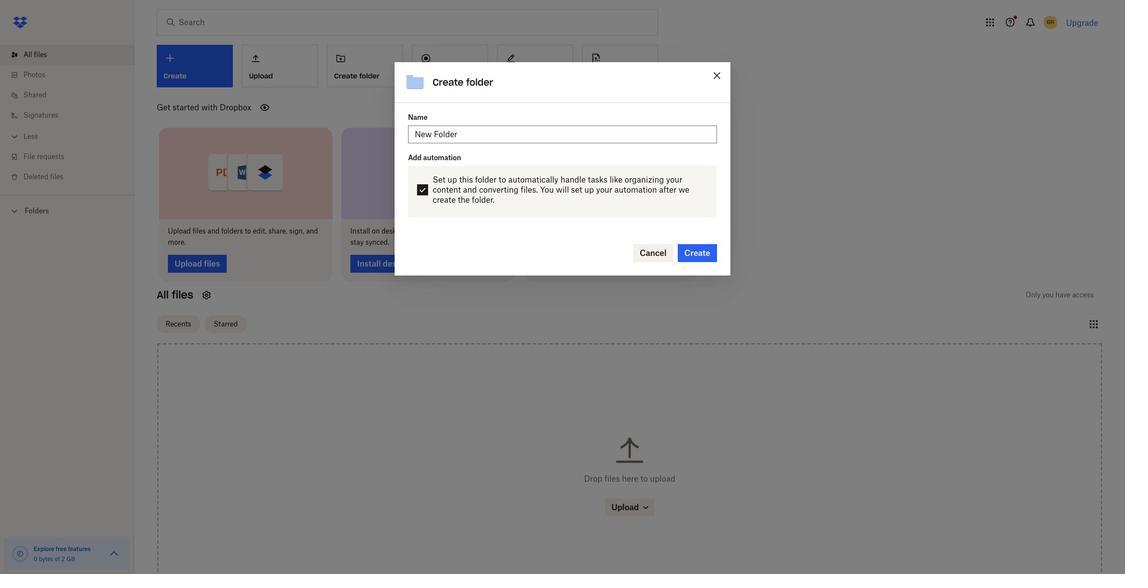 Task type: locate. For each thing, give the bounding box(es) containing it.
photos
[[24, 71, 45, 79]]

folders button
[[0, 202, 134, 219]]

up
[[448, 174, 457, 184], [585, 185, 594, 194]]

create folder inside dialog
[[433, 76, 494, 88]]

Name text field
[[415, 128, 711, 140]]

access
[[1073, 290, 1095, 299]]

and down 'this'
[[463, 185, 477, 194]]

create
[[433, 195, 456, 204]]

offline
[[459, 227, 479, 235]]

0 horizontal spatial your
[[597, 185, 613, 194]]

1 horizontal spatial on
[[435, 227, 443, 235]]

your up after
[[667, 174, 683, 184]]

all up recents
[[157, 288, 169, 301]]

files inside upload files and folders to edit, share, sign, and more.
[[193, 227, 206, 235]]

create
[[334, 72, 358, 80], [433, 76, 464, 88], [685, 248, 711, 257]]

1 horizontal spatial up
[[585, 185, 594, 194]]

upgrade link
[[1067, 18, 1099, 27]]

synced.
[[366, 238, 390, 246]]

to inside upload files and folders to edit, share, sign, and more.
[[245, 227, 251, 235]]

less
[[24, 132, 38, 141]]

folder.
[[472, 195, 495, 204]]

cancel button
[[634, 244, 674, 262]]

1 vertical spatial your
[[597, 185, 613, 194]]

1 horizontal spatial create
[[433, 76, 464, 88]]

get started with dropbox
[[157, 103, 251, 112]]

0 vertical spatial up
[[448, 174, 457, 184]]

automation up 'set'
[[424, 153, 461, 162]]

all
[[24, 50, 32, 59], [157, 288, 169, 301]]

started
[[173, 103, 199, 112]]

files up photos
[[34, 50, 47, 59]]

0 horizontal spatial all
[[24, 50, 32, 59]]

folders
[[25, 207, 49, 215]]

create inside button
[[334, 72, 358, 80]]

files.
[[521, 185, 538, 194]]

create folder
[[334, 72, 380, 80], [433, 76, 494, 88]]

all files
[[24, 50, 47, 59], [157, 288, 193, 301]]

1 horizontal spatial your
[[667, 174, 683, 184]]

to right here
[[641, 474, 648, 483]]

set
[[433, 174, 446, 184]]

up right "set"
[[585, 185, 594, 194]]

1 vertical spatial automation
[[615, 185, 658, 194]]

and
[[463, 185, 477, 194], [208, 227, 220, 235], [306, 227, 318, 235], [481, 227, 493, 235]]

dropbox
[[220, 103, 251, 112]]

signatures link
[[9, 105, 134, 125]]

on up synced.
[[372, 227, 380, 235]]

0 horizontal spatial create
[[334, 72, 358, 80]]

all files up recents
[[157, 288, 193, 301]]

all files up photos
[[24, 50, 47, 59]]

set
[[572, 185, 583, 194]]

0 horizontal spatial on
[[372, 227, 380, 235]]

and right offline
[[481, 227, 493, 235]]

to
[[499, 174, 506, 184], [245, 227, 251, 235], [409, 227, 415, 235], [641, 474, 648, 483]]

only
[[1026, 290, 1041, 299]]

automation down organizing
[[615, 185, 658, 194]]

gb
[[66, 556, 75, 562]]

of
[[55, 556, 60, 562]]

0 horizontal spatial create folder
[[334, 72, 380, 80]]

explore
[[34, 546, 54, 552]]

features
[[68, 546, 91, 552]]

have
[[1056, 290, 1071, 299]]

your down tasks
[[597, 185, 613, 194]]

folder
[[360, 72, 380, 80], [467, 76, 494, 88], [475, 174, 497, 184]]

signatures
[[24, 111, 58, 119]]

create folder button
[[327, 45, 403, 87]]

this
[[460, 174, 473, 184]]

recents
[[166, 320, 191, 328]]

1 vertical spatial all files
[[157, 288, 193, 301]]

files left offline
[[444, 227, 458, 235]]

to left work
[[409, 227, 415, 235]]

files right upload
[[193, 227, 206, 235]]

and inside set up this folder to automatically handle tasks like organizing your content and converting files. you will set up your automation after we create the folder.
[[463, 185, 477, 194]]

all up photos
[[24, 50, 32, 59]]

on right work
[[435, 227, 443, 235]]

explore free features 0 bytes of 2 gb
[[34, 546, 91, 562]]

to left edit, at the top left of the page
[[245, 227, 251, 235]]

files up recents
[[172, 288, 193, 301]]

dropbox image
[[9, 11, 31, 34]]

1 horizontal spatial all files
[[157, 288, 193, 301]]

all files link
[[9, 45, 134, 65]]

files left here
[[605, 474, 620, 483]]

desktop
[[382, 227, 407, 235]]

deleted files
[[24, 173, 63, 181]]

0 horizontal spatial automation
[[424, 153, 461, 162]]

folder inside set up this folder to automatically handle tasks like organizing your content and converting files. you will set up your automation after we create the folder.
[[475, 174, 497, 184]]

1 horizontal spatial create folder
[[433, 76, 494, 88]]

1 vertical spatial up
[[585, 185, 594, 194]]

0
[[34, 556, 37, 562]]

create folder dialog
[[395, 62, 731, 275]]

upload
[[168, 227, 191, 235]]

quota usage element
[[11, 545, 29, 563]]

2 horizontal spatial create
[[685, 248, 711, 257]]

with
[[201, 103, 218, 112]]

up up content on the left top
[[448, 174, 457, 184]]

file
[[24, 152, 35, 161]]

create folder inside button
[[334, 72, 380, 80]]

1 horizontal spatial all
[[157, 288, 169, 301]]

0 vertical spatial all
[[24, 50, 32, 59]]

free
[[56, 546, 67, 552]]

tasks
[[588, 174, 608, 184]]

here
[[623, 474, 639, 483]]

automation
[[424, 153, 461, 162], [615, 185, 658, 194]]

your
[[667, 174, 683, 184], [597, 185, 613, 194]]

to up converting in the left of the page
[[499, 174, 506, 184]]

0 vertical spatial all files
[[24, 50, 47, 59]]

organizing
[[625, 174, 665, 184]]

shared
[[24, 91, 47, 99]]

create button
[[678, 244, 718, 262]]

get
[[157, 103, 171, 112]]

list
[[0, 38, 134, 195]]

on
[[372, 227, 380, 235], [435, 227, 443, 235]]

0 horizontal spatial all files
[[24, 50, 47, 59]]

1 horizontal spatial automation
[[615, 185, 658, 194]]

sign,
[[290, 227, 305, 235]]

edit,
[[253, 227, 267, 235]]

content
[[433, 185, 461, 194]]

files
[[34, 50, 47, 59], [50, 173, 63, 181], [193, 227, 206, 235], [444, 227, 458, 235], [172, 288, 193, 301], [605, 474, 620, 483]]

starred
[[214, 320, 238, 328]]

upgrade
[[1067, 18, 1099, 27]]



Task type: vqa. For each thing, say whether or not it's contained in the screenshot.
Folders
yes



Task type: describe. For each thing, give the bounding box(es) containing it.
add automation
[[408, 153, 461, 162]]

will
[[556, 185, 569, 194]]

to inside set up this folder to automatically handle tasks like organizing your content and converting files. you will set up your automation after we create the folder.
[[499, 174, 506, 184]]

deleted
[[24, 173, 48, 181]]

shared link
[[9, 85, 134, 105]]

0 vertical spatial your
[[667, 174, 683, 184]]

record
[[420, 72, 444, 80]]

0 vertical spatial automation
[[424, 153, 461, 162]]

automatically
[[509, 174, 559, 184]]

requests
[[37, 152, 64, 161]]

work
[[417, 227, 433, 235]]

drop
[[585, 474, 603, 483]]

more.
[[168, 238, 186, 246]]

after
[[660, 185, 677, 194]]

we
[[679, 185, 690, 194]]

share,
[[269, 227, 288, 235]]

file requests
[[24, 152, 64, 161]]

2 on from the left
[[435, 227, 443, 235]]

drop files here to upload
[[585, 474, 676, 483]]

and inside the install on desktop to work on files offline and stay synced.
[[481, 227, 493, 235]]

folders
[[221, 227, 243, 235]]

0 horizontal spatial up
[[448, 174, 457, 184]]

you
[[541, 185, 554, 194]]

2
[[61, 556, 65, 562]]

recents button
[[157, 315, 200, 333]]

add
[[408, 153, 422, 162]]

create inside button
[[685, 248, 711, 257]]

install
[[351, 227, 370, 235]]

set up this folder to automatically handle tasks like organizing your content and converting files. you will set up your automation after we create the folder.
[[433, 174, 690, 204]]

upload files and folders to edit, share, sign, and more.
[[168, 227, 318, 246]]

all files list item
[[0, 45, 134, 65]]

install on desktop to work on files offline and stay synced.
[[351, 227, 493, 246]]

all files inside list item
[[24, 50, 47, 59]]

only you have access
[[1026, 290, 1095, 299]]

and right sign,
[[306, 227, 318, 235]]

deleted files link
[[9, 167, 134, 187]]

starred button
[[205, 315, 247, 333]]

files inside list item
[[34, 50, 47, 59]]

bytes
[[39, 556, 53, 562]]

name
[[408, 113, 428, 121]]

1 on from the left
[[372, 227, 380, 235]]

photos link
[[9, 65, 134, 85]]

list containing all files
[[0, 38, 134, 195]]

all inside list item
[[24, 50, 32, 59]]

file requests link
[[9, 147, 134, 167]]

you
[[1043, 290, 1055, 299]]

cancel
[[640, 248, 667, 257]]

less image
[[9, 131, 20, 142]]

record button
[[412, 45, 488, 87]]

like
[[610, 174, 623, 184]]

stay
[[351, 238, 364, 246]]

converting
[[479, 185, 519, 194]]

the
[[458, 195, 470, 204]]

folder inside the create folder button
[[360, 72, 380, 80]]

files inside the install on desktop to work on files offline and stay synced.
[[444, 227, 458, 235]]

files right deleted
[[50, 173, 63, 181]]

1 vertical spatial all
[[157, 288, 169, 301]]

to inside the install on desktop to work on files offline and stay synced.
[[409, 227, 415, 235]]

and left 'folders'
[[208, 227, 220, 235]]

handle
[[561, 174, 586, 184]]

automation inside set up this folder to automatically handle tasks like organizing your content and converting files. you will set up your automation after we create the folder.
[[615, 185, 658, 194]]

upload
[[650, 474, 676, 483]]



